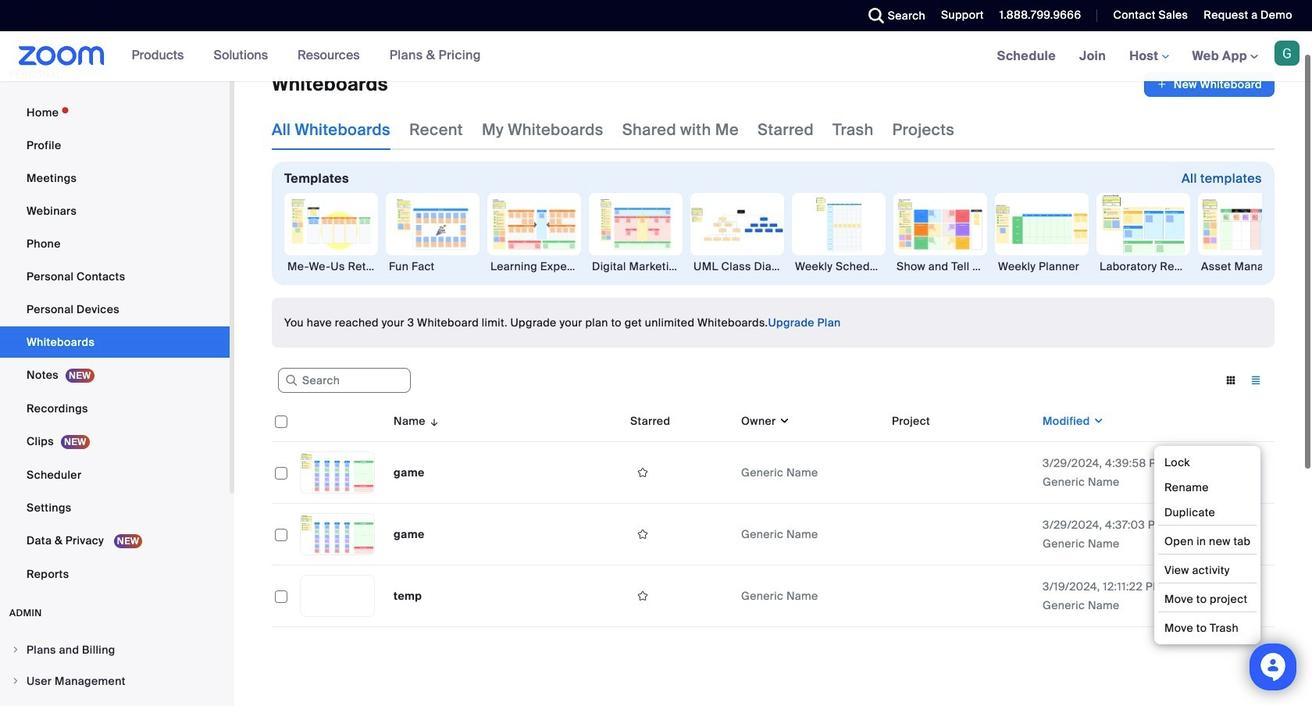 Task type: locate. For each thing, give the bounding box(es) containing it.
1 thumbnail of game image from the top
[[301, 452, 374, 493]]

arrow down image
[[426, 412, 440, 431]]

game element for 1st thumbnail of game from the bottom of the page
[[394, 528, 425, 542]]

0 vertical spatial thumbnail of game image
[[301, 452, 374, 493]]

1 cell from the top
[[886, 442, 1037, 504]]

game element for second thumbnail of game from the bottom
[[394, 466, 425, 480]]

3 cell from the top
[[886, 566, 1037, 628]]

1 vertical spatial thumbnail of game image
[[301, 514, 374, 555]]

1 vertical spatial game element
[[394, 528, 425, 542]]

game element
[[394, 466, 425, 480], [394, 528, 425, 542]]

cell
[[886, 442, 1037, 504], [886, 504, 1037, 566], [886, 566, 1037, 628]]

me-we-us retrospective element
[[284, 259, 378, 274]]

application
[[1145, 72, 1275, 97], [272, 401, 1275, 628], [631, 461, 729, 485], [631, 523, 729, 546], [631, 585, 729, 608]]

1 vertical spatial menu item
[[0, 667, 230, 696]]

weekly schedule element
[[792, 259, 886, 274]]

meetings navigation
[[986, 31, 1313, 82]]

0 vertical spatial game element
[[394, 466, 425, 480]]

digital marketing canvas element
[[589, 259, 683, 274]]

application for thumbnail of temp
[[631, 585, 729, 608]]

menu item
[[0, 635, 230, 665], [0, 667, 230, 696]]

banner
[[0, 31, 1313, 82]]

weekly planner element
[[996, 259, 1089, 274]]

grid mode, not selected image
[[1219, 374, 1244, 388]]

product information navigation
[[120, 31, 493, 81]]

tabs of all whiteboard page tab list
[[272, 109, 955, 150]]

down image
[[1091, 413, 1105, 429]]

admin menu menu
[[0, 635, 230, 706]]

footer
[[0, 0, 1313, 45]]

2 cell from the top
[[886, 504, 1037, 566]]

show and tell with a twist element
[[894, 259, 988, 274]]

temp element
[[394, 589, 422, 603]]

uml class diagram element
[[691, 259, 785, 274]]

0 vertical spatial menu item
[[0, 635, 230, 665]]

1 menu item from the top
[[0, 635, 230, 665]]

learning experience canvas element
[[488, 259, 581, 274]]

cell for application corresponding to thumbnail of temp
[[886, 566, 1037, 628]]

1 game element from the top
[[394, 466, 425, 480]]

thumbnail of game image
[[301, 452, 374, 493], [301, 514, 374, 555]]

2 game element from the top
[[394, 528, 425, 542]]



Task type: describe. For each thing, give the bounding box(es) containing it.
list mode, selected image
[[1244, 374, 1269, 388]]

personal menu menu
[[0, 97, 230, 592]]

2 thumbnail of game image from the top
[[301, 514, 374, 555]]

Search text field
[[278, 368, 411, 393]]

laboratory report element
[[1097, 259, 1191, 274]]

add image
[[1157, 77, 1168, 92]]

right image
[[11, 677, 20, 686]]

cell for application for 1st thumbnail of game from the bottom of the page
[[886, 504, 1037, 566]]

thumbnail of temp image
[[301, 576, 374, 617]]

cell for second thumbnail of game from the bottom's application
[[886, 442, 1037, 504]]

application for 1st thumbnail of game from the bottom of the page
[[631, 523, 729, 546]]

zoom logo image
[[19, 46, 104, 66]]

application for second thumbnail of game from the bottom
[[631, 461, 729, 485]]

right image
[[11, 646, 20, 655]]

asset management element
[[1199, 259, 1293, 274]]

profile picture image
[[1275, 41, 1300, 66]]

2 menu item from the top
[[0, 667, 230, 696]]

fun fact element
[[386, 259, 480, 274]]

more options for game image
[[1236, 466, 1261, 480]]



Task type: vqa. For each thing, say whether or not it's contained in the screenshot.
first menu item from the top
yes



